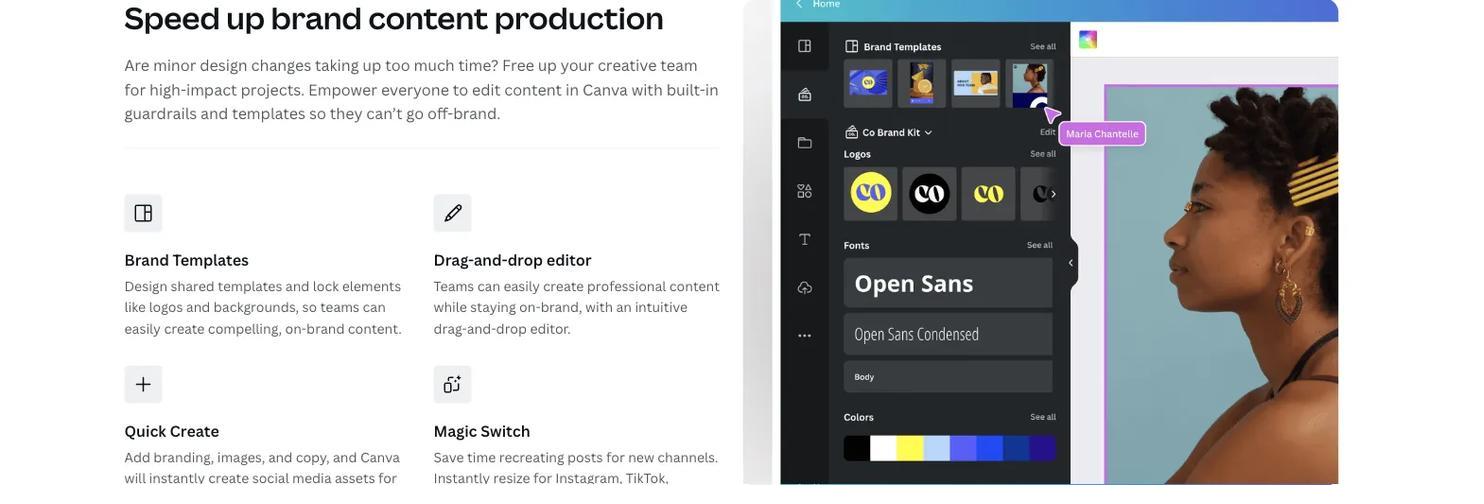 Task type: describe. For each thing, give the bounding box(es) containing it.
taking
[[315, 55, 359, 75]]

create
[[170, 421, 219, 441]]

and down shared
[[186, 298, 210, 316]]

content inside are minor design changes taking up too much time? free up your creative team for high-impact projects. empower everyone to edit content in canva with built-in guardrails and templates so they can't go off-brand.
[[504, 79, 562, 100]]

1 up from the left
[[363, 55, 382, 75]]

1 horizontal spatial for
[[533, 469, 552, 485]]

off-
[[428, 104, 453, 124]]

can't
[[366, 104, 403, 124]]

design
[[124, 277, 168, 295]]

on- inside the "drag-and-drop editor teams can easily create professional content while staying on-brand, with an intuitive drag-and-drop editor."
[[519, 298, 541, 316]]

free
[[502, 55, 534, 75]]

much
[[414, 55, 455, 75]]

can inside the "drag-and-drop editor teams can easily create professional content while staying on-brand, with an intuitive drag-and-drop editor."
[[477, 277, 500, 295]]

canva inside quick create add branding, images, and copy, and canva will instantly create social media assets fo
[[360, 448, 400, 466]]

templates inside brand templates design shared templates and lock elements like logos and backgrounds, so teams can easily create compelling, on-brand content.
[[218, 277, 282, 295]]

and inside are minor design changes taking up too much time? free up your creative team for high-impact projects. empower everyone to edit content in canva with built-in guardrails and templates so they can't go off-brand.
[[201, 104, 228, 124]]

social
[[252, 469, 289, 485]]

drag-and-drop editor teams can easily create professional content while staying on-brand, with an intuitive drag-and-drop editor.
[[434, 250, 720, 338]]

for inside are minor design changes taking up too much time? free up your creative team for high-impact projects. empower everyone to edit content in canva with built-in guardrails and templates so they can't go off-brand.
[[124, 79, 146, 100]]

backgrounds,
[[214, 298, 299, 316]]

everyone
[[381, 79, 449, 100]]

canva inside are minor design changes taking up too much time? free up your creative team for high-impact projects. empower everyone to edit content in canva with built-in guardrails and templates so they can't go off-brand.
[[583, 79, 628, 100]]

high-
[[150, 79, 186, 100]]

copy,
[[296, 448, 330, 466]]

your
[[561, 55, 594, 75]]

and up the social
[[268, 448, 292, 466]]

intuitive
[[635, 298, 688, 316]]

easily inside the "drag-and-drop editor teams can easily create professional content while staying on-brand, with an intuitive drag-and-drop editor."
[[504, 277, 540, 295]]

channels.
[[658, 448, 718, 466]]

instantly
[[434, 469, 490, 485]]

with inside are minor design changes taking up too much time? free up your creative team for high-impact projects. empower everyone to edit content in canva with built-in guardrails and templates so they can't go off-brand.
[[631, 79, 663, 100]]

guardrails
[[124, 104, 197, 124]]

posts
[[568, 448, 603, 466]]

instagram,
[[555, 469, 623, 485]]

brand
[[307, 320, 345, 338]]

magic
[[434, 421, 477, 441]]

create inside quick create add branding, images, and copy, and canva will instantly create social media assets fo
[[208, 469, 249, 485]]

time
[[467, 448, 496, 466]]

minor
[[153, 55, 196, 75]]

save
[[434, 448, 464, 466]]

1 vertical spatial for
[[606, 448, 625, 466]]

staying
[[470, 298, 516, 316]]

media
[[292, 469, 332, 485]]

and up assets
[[333, 448, 357, 466]]

professional
[[587, 277, 666, 295]]

2 up from the left
[[538, 55, 557, 75]]

with inside the "drag-and-drop editor teams can easily create professional content while staying on-brand, with an intuitive drag-and-drop editor."
[[586, 298, 613, 316]]

projects. empower
[[241, 79, 377, 100]]

new
[[628, 448, 654, 466]]

0 vertical spatial drop
[[508, 250, 543, 270]]

brand templates design shared templates and lock elements like logos and backgrounds, so teams can easily create compelling, on-brand content.
[[124, 250, 402, 338]]

add
[[124, 448, 150, 466]]

branding,
[[154, 448, 214, 466]]

too
[[385, 55, 410, 75]]



Task type: locate. For each thing, give the bounding box(es) containing it.
canva down the creative in the left top of the page
[[583, 79, 628, 100]]

0 horizontal spatial create
[[164, 320, 205, 338]]

create inside the "drag-and-drop editor teams can easily create professional content while staying on-brand, with an intuitive drag-and-drop editor."
[[543, 277, 584, 295]]

editor
[[547, 250, 592, 270]]

switch
[[481, 421, 530, 441]]

2 vertical spatial for
[[533, 469, 552, 485]]

easily inside brand templates design shared templates and lock elements like logos and backgrounds, so teams can easily create compelling, on-brand content.
[[124, 320, 161, 338]]

0 horizontal spatial easily
[[124, 320, 161, 338]]

create down logos
[[164, 320, 205, 338]]

instantly
[[149, 469, 205, 485]]

for
[[124, 79, 146, 100], [606, 448, 625, 466], [533, 469, 552, 485]]

0 horizontal spatial for
[[124, 79, 146, 100]]

quick create add branding, images, and copy, and canva will instantly create social media assets fo
[[124, 421, 400, 485]]

so up brand
[[302, 298, 317, 316]]

templates
[[173, 250, 249, 270]]

1 vertical spatial and-
[[467, 320, 496, 338]]

1 in from the left
[[566, 79, 579, 100]]

1 vertical spatial create
[[164, 320, 205, 338]]

up
[[363, 55, 382, 75], [538, 55, 557, 75]]

while
[[434, 298, 467, 316]]

to
[[453, 79, 468, 100]]

in
[[566, 79, 579, 100], [705, 79, 719, 100]]

shared
[[171, 277, 215, 295]]

elements
[[342, 277, 401, 295]]

are minor design changes taking up too much time? free up your creative team for high-impact projects. empower everyone to edit content in canva with built-in guardrails and templates so they can't go off-brand.
[[124, 55, 719, 124]]

0 vertical spatial can
[[477, 277, 500, 295]]

0 vertical spatial templates
[[232, 104, 306, 124]]

2 in from the left
[[705, 79, 719, 100]]

0 horizontal spatial canva
[[360, 448, 400, 466]]

templates
[[232, 104, 306, 124], [218, 277, 282, 295]]

can up staying
[[477, 277, 500, 295]]

on- inside brand templates design shared templates and lock elements like logos and backgrounds, so teams can easily create compelling, on-brand content.
[[285, 320, 307, 338]]

1 horizontal spatial on-
[[519, 298, 541, 316]]

brand
[[124, 250, 169, 270]]

so
[[309, 104, 326, 124], [302, 298, 317, 316]]

0 vertical spatial easily
[[504, 277, 540, 295]]

so down projects. empower
[[309, 104, 326, 124]]

2 horizontal spatial for
[[606, 448, 625, 466]]

1 horizontal spatial canva
[[583, 79, 628, 100]]

impact
[[186, 79, 237, 100]]

drop
[[508, 250, 543, 270], [496, 320, 527, 338]]

0 vertical spatial on-
[[519, 298, 541, 316]]

drag-
[[434, 320, 467, 338]]

2 horizontal spatial create
[[543, 277, 584, 295]]

up right free at the left top
[[538, 55, 557, 75]]

brand.
[[453, 104, 501, 124]]

0 vertical spatial create
[[543, 277, 584, 295]]

up left the too
[[363, 55, 382, 75]]

teams
[[320, 298, 360, 316]]

create up brand,
[[543, 277, 584, 295]]

templates inside are minor design changes taking up too much time? free up your creative team for high-impact projects. empower everyone to edit content in canva with built-in guardrails and templates so they can't go off-brand.
[[232, 104, 306, 124]]

1 horizontal spatial with
[[631, 79, 663, 100]]

easily down like on the bottom of the page
[[124, 320, 161, 338]]

on- up editor.
[[519, 298, 541, 316]]

assets
[[335, 469, 375, 485]]

on-
[[519, 298, 541, 316], [285, 320, 307, 338]]

recreating
[[499, 448, 564, 466]]

1 vertical spatial can
[[363, 298, 386, 316]]

0 horizontal spatial up
[[363, 55, 382, 75]]

1 vertical spatial easily
[[124, 320, 161, 338]]

creative
[[598, 55, 657, 75]]

2 vertical spatial create
[[208, 469, 249, 485]]

compelling,
[[208, 320, 282, 338]]

and- up teams
[[474, 250, 508, 270]]

edit
[[472, 79, 501, 100]]

an
[[616, 298, 632, 316]]

and
[[201, 104, 228, 124], [285, 277, 310, 295], [186, 298, 210, 316], [268, 448, 292, 466], [333, 448, 357, 466]]

easily
[[504, 277, 540, 295], [124, 320, 161, 338]]

0 vertical spatial canva
[[583, 79, 628, 100]]

so inside brand templates design shared templates and lock elements like logos and backgrounds, so teams can easily create compelling, on-brand content.
[[302, 298, 317, 316]]

resize
[[493, 469, 530, 485]]

0 vertical spatial content
[[504, 79, 562, 100]]

drag-
[[434, 250, 474, 270]]

can inside brand templates design shared templates and lock elements like logos and backgrounds, so teams can easily create compelling, on-brand content.
[[363, 298, 386, 316]]

changes
[[251, 55, 311, 75]]

like
[[124, 298, 146, 316]]

1 vertical spatial drop
[[496, 320, 527, 338]]

and- down staying
[[467, 320, 496, 338]]

1 horizontal spatial in
[[705, 79, 719, 100]]

content up "intuitive"
[[669, 277, 720, 295]]

team
[[660, 55, 698, 75]]

with
[[631, 79, 663, 100], [586, 298, 613, 316]]

editor.
[[530, 320, 571, 338]]

for left new
[[606, 448, 625, 466]]

easily up staying
[[504, 277, 540, 295]]

and left lock
[[285, 277, 310, 295]]

1 vertical spatial templates
[[218, 277, 282, 295]]

will
[[124, 469, 146, 485]]

lock
[[313, 277, 339, 295]]

content.
[[348, 320, 402, 338]]

0 vertical spatial and-
[[474, 250, 508, 270]]

create inside brand templates design shared templates and lock elements like logos and backgrounds, so teams can easily create compelling, on-brand content.
[[164, 320, 205, 338]]

1 vertical spatial canva
[[360, 448, 400, 466]]

for down are
[[124, 79, 146, 100]]

create down images,
[[208, 469, 249, 485]]

0 vertical spatial so
[[309, 104, 326, 124]]

1 vertical spatial with
[[586, 298, 613, 316]]

0 horizontal spatial can
[[363, 298, 386, 316]]

go
[[406, 104, 424, 124]]

and-
[[474, 250, 508, 270], [467, 320, 496, 338]]

with down the creative in the left top of the page
[[631, 79, 663, 100]]

with left an
[[586, 298, 613, 316]]

0 horizontal spatial content
[[504, 79, 562, 100]]

images,
[[217, 448, 265, 466]]

time?
[[458, 55, 499, 75]]

quick
[[124, 421, 166, 441]]

content inside the "drag-and-drop editor teams can easily create professional content while staying on-brand, with an intuitive drag-and-drop editor."
[[669, 277, 720, 295]]

1 horizontal spatial create
[[208, 469, 249, 485]]

create
[[543, 277, 584, 295], [164, 320, 205, 338], [208, 469, 249, 485]]

for down recreating
[[533, 469, 552, 485]]

canva
[[583, 79, 628, 100], [360, 448, 400, 466]]

can
[[477, 277, 500, 295], [363, 298, 386, 316]]

and down impact
[[201, 104, 228, 124]]

so inside are minor design changes taking up too much time? free up your creative team for high-impact projects. empower everyone to edit content in canva with built-in guardrails and templates so they can't go off-brand.
[[309, 104, 326, 124]]

logos
[[149, 298, 183, 316]]

1 horizontal spatial easily
[[504, 277, 540, 295]]

can up content.
[[363, 298, 386, 316]]

0 horizontal spatial on-
[[285, 320, 307, 338]]

1 horizontal spatial can
[[477, 277, 500, 295]]

1 vertical spatial so
[[302, 298, 317, 316]]

teams
[[434, 277, 474, 295]]

0 vertical spatial for
[[124, 79, 146, 100]]

drop down staying
[[496, 320, 527, 338]]

are
[[124, 55, 149, 75]]

1 vertical spatial on-
[[285, 320, 307, 338]]

1 vertical spatial content
[[669, 277, 720, 295]]

built-
[[667, 79, 705, 100]]

content down free at the left top
[[504, 79, 562, 100]]

canva up assets
[[360, 448, 400, 466]]

magic switch save time recreating posts for new channels. instantly resize for instagram, tiktok
[[434, 421, 718, 485]]

0 vertical spatial with
[[631, 79, 663, 100]]

1 horizontal spatial content
[[669, 277, 720, 295]]

on- down backgrounds, on the bottom of page
[[285, 320, 307, 338]]

templates down projects. empower
[[232, 104, 306, 124]]

content
[[504, 79, 562, 100], [669, 277, 720, 295]]

1 horizontal spatial up
[[538, 55, 557, 75]]

design
[[200, 55, 248, 75]]

drop left the editor
[[508, 250, 543, 270]]

they
[[330, 104, 363, 124]]

templates up backgrounds, on the bottom of page
[[218, 277, 282, 295]]

brand,
[[541, 298, 582, 316]]

0 horizontal spatial with
[[586, 298, 613, 316]]

0 horizontal spatial in
[[566, 79, 579, 100]]



Task type: vqa. For each thing, say whether or not it's contained in the screenshot.
Magic Switch Save time recreating posts for new channels. Instantly resize for Instagram, TikTok
yes



